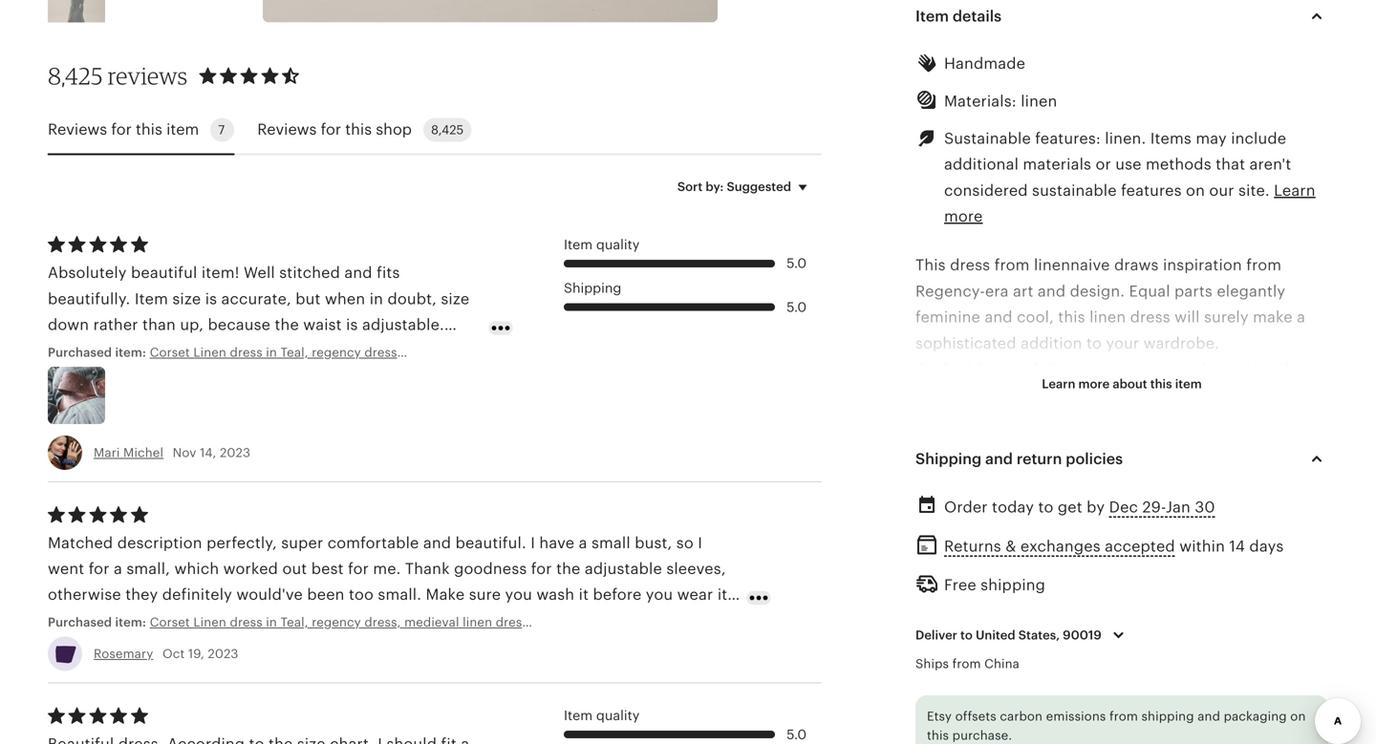 Task type: locate. For each thing, give the bounding box(es) containing it.
2 i from the left
[[698, 535, 703, 552]]

8,425 reviews
[[48, 62, 188, 90]]

parts
[[1175, 283, 1213, 300]]

2 item: from the top
[[115, 616, 146, 630]]

on inside "sustainable features: linen. items may include additional materials or use methods that aren't considered sustainable features on our site."
[[1187, 182, 1206, 199]]

1 vertical spatial more
[[1079, 377, 1110, 392]]

1 reviews from the left
[[48, 121, 107, 138]]

shipping inside shipping and return policies dropdown button
[[916, 451, 982, 468]]

reviews for this shop
[[257, 121, 412, 138]]

this down the such on the bottom right
[[916, 621, 943, 638]]

perfectly,
[[207, 535, 277, 552]]

from up dyed on the bottom of the page
[[1110, 710, 1139, 724]]

out
[[282, 561, 307, 578]]

1 vertical spatial 5.0
[[787, 299, 807, 315]]

thank
[[405, 561, 450, 578]]

from up 'bodice'
[[977, 361, 1012, 378]]

linen. inside "【fabric】 main; 100% linen, around 200g/gram. medium weight. sleeves: 80% silk, 20% linen. dyed in same color as the"
[[1088, 725, 1129, 742]]

i right so on the bottom of page
[[698, 535, 703, 552]]

0 horizontal spatial sure
[[469, 587, 501, 604]]

2023
[[220, 446, 251, 460], [208, 647, 239, 662]]

0 vertical spatial shipping
[[981, 577, 1046, 594]]

medium
[[1205, 699, 1266, 716]]

materials:
[[945, 93, 1017, 110]]

1 vertical spatial item:
[[115, 616, 146, 630]]

0 vertical spatial item quality
[[564, 237, 640, 252]]

items
[[1151, 130, 1192, 147]]

8,425 right shop
[[431, 123, 464, 137]]

your up piece
[[1107, 335, 1140, 352]]

1 vertical spatial learn
[[1042, 377, 1076, 392]]

and inside dropdown button
[[986, 451, 1013, 468]]

0 vertical spatial quality
[[597, 237, 640, 252]]

in left &
[[988, 543, 1001, 560]]

and right fit
[[657, 616, 680, 630]]

linen. inside "sustainable features: linen. items may include additional materials or use methods that aren't considered sustainable features on our site."
[[1106, 130, 1147, 147]]

in left teal,
[[266, 616, 277, 630]]

and down romantic, in the right bottom of the page
[[992, 621, 1020, 638]]

you left are
[[1024, 621, 1051, 638]]

linen,
[[1005, 699, 1051, 716]]

grey
[[1010, 569, 1043, 586]]

1 vertical spatial in
[[266, 616, 277, 630]]

by left puff
[[1236, 439, 1254, 456]]

reviews for reviews for this item
[[48, 121, 107, 138]]

for inside the this dress from linennaive draws inspiration from regency-era art and design. equal parts elegantly feminine and cool, this linen dress will surely make a sophisticated addition to your wardrobe. crafted from soft linen, the piece is enhanced with a smocked bodice and button closure for added texture. it is a combination of elegance and romance. it's cut to an empire line silhouette framed by puff sleeves and a delicate sweetheart neck. the elasticated lacing-up sleeves with pleated detail exude vintage elegance. winning combination. available in sakura cherry, pastel lavender, orangered and vintage grey striped versions. such a romantic, feminine feel. impress yourself with this outfit and you are sure to stand out.
[[1189, 387, 1210, 404]]

learn
[[1275, 182, 1316, 199], [1042, 377, 1076, 392]]

1 vertical spatial by
[[1087, 499, 1105, 516]]

soft
[[1016, 361, 1045, 378]]

features
[[1122, 182, 1182, 199]]

dress, left maxi
[[496, 616, 532, 630]]

rosemary link
[[94, 647, 153, 662]]

0 horizontal spatial learn
[[1042, 377, 1076, 392]]

this left shop
[[345, 121, 372, 138]]

1 horizontal spatial 8,425
[[431, 123, 464, 137]]

sure right are
[[1083, 621, 1115, 638]]

shipping up dyed on the bottom of the page
[[1142, 710, 1195, 724]]

linen. down emissions on the right bottom
[[1088, 725, 1129, 742]]

this
[[916, 257, 946, 274]]

1 vertical spatial quality
[[597, 709, 640, 724]]

the up button
[[1094, 361, 1119, 378]]

wash
[[537, 587, 575, 604]]

0 vertical spatial item:
[[115, 345, 146, 360]]

linen,
[[1049, 361, 1090, 378]]

2023 right 19,
[[208, 647, 239, 662]]

small,
[[127, 561, 170, 578]]

1 horizontal spatial on
[[1291, 710, 1306, 724]]

1 horizontal spatial your
[[1107, 335, 1140, 352]]

goodness
[[454, 561, 527, 578]]

0 vertical spatial your
[[1107, 335, 1140, 352]]

art
[[1013, 283, 1034, 300]]

0 vertical spatial shipping
[[564, 281, 622, 296]]

2 quality from the top
[[597, 709, 640, 724]]

and up thank
[[423, 535, 451, 552]]

and up same
[[1198, 710, 1221, 724]]

0 vertical spatial learn
[[1275, 182, 1316, 199]]

0 vertical spatial linen.
[[1106, 130, 1147, 147]]

reviews right 7
[[257, 121, 317, 138]]

and down era
[[985, 309, 1013, 326]]

0 vertical spatial with
[[1263, 361, 1295, 378]]

and right art
[[1038, 283, 1066, 300]]

dress, down the small.
[[365, 616, 401, 630]]

1 vertical spatial 8,425
[[431, 123, 464, 137]]

1 horizontal spatial reviews
[[257, 121, 317, 138]]

and down an
[[975, 465, 1003, 482]]

sure inside matched description perfectly, super comfortable and beautiful. i have a small bust, so i went for a small, which worked out best for me. thank goodness for the adjustable sleeves, otherwise they definitely would've been too small. make sure you wash it before you wear it, unless you want your skin stained slightly (comes off just fine)
[[469, 587, 501, 604]]

1 vertical spatial sure
[[1083, 621, 1115, 638]]

2 dress, from the left
[[496, 616, 532, 630]]

our
[[1210, 182, 1235, 199]]

and inside etsy offsets carbon emissions from shipping and packaging on this purchase.
[[1198, 710, 1221, 724]]

2023 right 14,
[[220, 446, 251, 460]]

1 purchased from the top
[[48, 345, 112, 360]]

within
[[1180, 538, 1226, 556]]

0 horizontal spatial item
[[166, 121, 199, 138]]

order
[[945, 499, 988, 516]]

purchased item:
[[48, 345, 150, 360]]

0 horizontal spatial shipping
[[564, 281, 622, 296]]

2 vertical spatial 5.0
[[787, 727, 807, 743]]

item: for purchased item: corset linen dress in teal, regency dress, medieval linen dress, maxi linen dress,  fit and flared dress | linennaive
[[115, 616, 146, 630]]

linennaive
[[1034, 257, 1111, 274]]

【fabric】
[[916, 673, 993, 690]]

this right about
[[1151, 377, 1173, 392]]

exude
[[1193, 491, 1238, 508]]

sleeves up lacing-
[[916, 465, 971, 482]]

【fabric】 main; 100% linen, around 200g/gram. medium weight. sleeves: 80% silk, 20% linen. dyed in same color as the
[[916, 673, 1325, 745]]

1 vertical spatial item quality
[[564, 709, 640, 724]]

0 vertical spatial 5.0
[[787, 256, 807, 271]]

purchased down otherwise
[[48, 616, 112, 630]]

item down wardrobe.
[[1176, 377, 1202, 392]]

1 vertical spatial feminine
[[1046, 595, 1111, 612]]

item: for purchased item:
[[115, 345, 146, 360]]

on up as
[[1291, 710, 1306, 724]]

more left about
[[1079, 377, 1110, 392]]

this down reviews
[[136, 121, 162, 138]]

sort by: suggested button
[[663, 167, 829, 207]]

in right dyed on the bottom of the page
[[1176, 725, 1190, 742]]

1 horizontal spatial sure
[[1083, 621, 1115, 638]]

linen. up use
[[1106, 130, 1147, 147]]

0 vertical spatial sure
[[469, 587, 501, 604]]

me.
[[373, 561, 401, 578]]

2 purchased from the top
[[48, 616, 112, 630]]

sort
[[678, 180, 703, 194]]

sure inside the this dress from linennaive draws inspiration from regency-era art and design. equal parts elegantly feminine and cool, this linen dress will surely make a sophisticated addition to your wardrobe. crafted from soft linen, the piece is enhanced with a smocked bodice and button closure for added texture. it is a combination of elegance and romance. it's cut to an empire line silhouette framed by puff sleeves and a delicate sweetheart neck. the elasticated lacing-up sleeves with pleated detail exude vintage elegance. winning combination. available in sakura cherry, pastel lavender, orangered and vintage grey striped versions. such a romantic, feminine feel. impress yourself with this outfit and you are sure to stand out.
[[1083, 621, 1115, 638]]

0 horizontal spatial is
[[930, 413, 942, 430]]

medieval
[[405, 616, 459, 630]]

0 horizontal spatial reviews
[[48, 121, 107, 138]]

this
[[136, 121, 162, 138], [345, 121, 372, 138], [1059, 309, 1086, 326], [1151, 377, 1173, 392], [916, 621, 943, 638], [927, 729, 949, 743]]

deliver
[[916, 629, 958, 643]]

2 reviews from the left
[[257, 121, 317, 138]]

learn down the aren't
[[1275, 182, 1316, 199]]

dress left |
[[722, 616, 754, 630]]

in
[[988, 543, 1001, 560], [266, 616, 277, 630], [1176, 725, 1190, 742]]

for up 'romance.'
[[1189, 387, 1210, 404]]

to left get
[[1039, 499, 1054, 516]]

and up of
[[1044, 387, 1072, 404]]

etsy offsets carbon emissions from shipping and packaging on this purchase.
[[927, 710, 1306, 743]]

1 vertical spatial is
[[930, 413, 942, 430]]

to left an
[[970, 439, 985, 456]]

0 vertical spatial in
[[988, 543, 1001, 560]]

8,425 down corset linen dress in teal regency dress medieval linen image 10
[[48, 62, 103, 90]]

1 vertical spatial item
[[1176, 377, 1202, 392]]

1 horizontal spatial by
[[1236, 439, 1254, 456]]

dress, down before
[[601, 616, 638, 630]]

0 horizontal spatial by
[[1087, 499, 1105, 516]]

1 horizontal spatial dress,
[[496, 616, 532, 630]]

this inside dropdown button
[[1151, 377, 1173, 392]]

item left 7
[[166, 121, 199, 138]]

and
[[1038, 283, 1066, 300], [985, 309, 1013, 326], [1044, 387, 1072, 404], [1150, 413, 1178, 430], [986, 451, 1013, 468], [975, 465, 1003, 482], [423, 535, 451, 552], [916, 569, 944, 586], [657, 616, 680, 630], [992, 621, 1020, 638], [1198, 710, 1221, 724]]

reviews for reviews for this shop
[[257, 121, 317, 138]]

1 horizontal spatial sleeves
[[990, 491, 1045, 508]]

maxi
[[536, 616, 565, 630]]

this down etsy
[[927, 729, 949, 743]]

0 vertical spatial item
[[916, 8, 949, 25]]

1 horizontal spatial item
[[1176, 377, 1202, 392]]

1 vertical spatial linen.
[[1088, 725, 1129, 742]]

shipping
[[981, 577, 1046, 594], [1142, 710, 1195, 724]]

learn more about this item
[[1042, 377, 1202, 392]]

1 horizontal spatial shipping
[[1142, 710, 1195, 724]]

more down considered
[[945, 208, 983, 225]]

linen down design.
[[1090, 309, 1127, 326]]

sakura
[[1005, 543, 1054, 560]]

1 horizontal spatial i
[[698, 535, 703, 552]]

on left our
[[1187, 182, 1206, 199]]

1 vertical spatial on
[[1291, 710, 1306, 724]]

0 vertical spatial purchased
[[48, 345, 112, 360]]

1 horizontal spatial is
[[1168, 361, 1180, 378]]

1 vertical spatial shipping
[[1142, 710, 1195, 724]]

want
[[131, 613, 167, 630]]

&
[[1006, 538, 1017, 556]]

a left small,
[[114, 561, 122, 578]]

make
[[426, 587, 465, 604]]

0 horizontal spatial on
[[1187, 182, 1206, 199]]

on inside etsy offsets carbon emissions from shipping and packaging on this purchase.
[[1291, 710, 1306, 724]]

sleeves up winning
[[990, 491, 1045, 508]]

it's
[[916, 439, 937, 456]]

purchased item: corset linen dress in teal, regency dress, medieval linen dress, maxi linen dress,  fit and flared dress | linennaive
[[48, 616, 830, 630]]

puff
[[1258, 439, 1289, 456]]

dress up 'regency-'
[[950, 257, 991, 274]]

learn inside dropdown button
[[1042, 377, 1076, 392]]

button
[[1076, 387, 1126, 404]]

a right make
[[1297, 309, 1306, 326]]

sleeves
[[916, 465, 971, 482], [990, 491, 1045, 508]]

linen
[[1021, 93, 1058, 110], [1090, 309, 1127, 326], [463, 616, 493, 630], [568, 616, 598, 630]]

is down wardrobe.
[[1168, 361, 1180, 378]]

0 horizontal spatial i
[[531, 535, 535, 552]]

1 horizontal spatial learn
[[1275, 182, 1316, 199]]

and down combination
[[986, 451, 1013, 468]]

with down delicate
[[1050, 491, 1082, 508]]

0 horizontal spatial your
[[171, 613, 205, 630]]

i left have
[[531, 535, 535, 552]]

item inside dropdown button
[[916, 8, 949, 25]]

which
[[174, 561, 219, 578]]

sophisticated
[[916, 335, 1017, 352]]

reviews
[[108, 62, 188, 90]]

more inside "learn more"
[[945, 208, 983, 225]]

more inside 'learn more about this item' dropdown button
[[1079, 377, 1110, 392]]

0 horizontal spatial more
[[945, 208, 983, 225]]

0 horizontal spatial feminine
[[916, 309, 981, 326]]

2 horizontal spatial in
[[1176, 725, 1190, 742]]

item:
[[115, 345, 146, 360], [115, 616, 146, 630]]

8,425 for 8,425
[[431, 123, 464, 137]]

ships
[[916, 657, 949, 672]]

0 vertical spatial feminine
[[916, 309, 981, 326]]

silk,
[[1019, 725, 1048, 742]]

to inside dropdown button
[[961, 629, 973, 643]]

mari michel nov 14, 2023
[[94, 446, 251, 460]]

get
[[1058, 499, 1083, 516]]

a down free
[[958, 595, 967, 612]]

winning
[[993, 517, 1054, 534]]

8,425 for 8,425 reviews
[[48, 62, 103, 90]]

neck.
[[1171, 465, 1212, 482]]

romantic,
[[971, 595, 1042, 612]]

0 vertical spatial by
[[1236, 439, 1254, 456]]

you up rosemary link
[[100, 613, 127, 630]]

learn inside "learn more"
[[1275, 182, 1316, 199]]

1 horizontal spatial in
[[988, 543, 1001, 560]]

1 item quality from the top
[[564, 237, 640, 252]]

tab list containing reviews for this item
[[48, 106, 822, 155]]

comfortable
[[328, 535, 419, 552]]

to up ships from china
[[961, 629, 973, 643]]

tab list
[[48, 106, 822, 155]]

feminine down "striped"
[[1046, 595, 1111, 612]]

line
[[1068, 439, 1095, 456]]

purchased up the view details of this review photo by mari michel
[[48, 345, 112, 360]]

with up texture.
[[1263, 361, 1295, 378]]

0 vertical spatial 8,425
[[48, 62, 103, 90]]

slightly
[[302, 613, 356, 630]]

1 vertical spatial shipping
[[916, 451, 982, 468]]

1 horizontal spatial shipping
[[916, 451, 982, 468]]

for
[[111, 121, 132, 138], [321, 121, 341, 138], [1189, 387, 1210, 404], [89, 561, 110, 578], [348, 561, 369, 578], [531, 561, 552, 578]]

2 horizontal spatial dress,
[[601, 616, 638, 630]]

feminine down 'regency-'
[[916, 309, 981, 326]]

shipping for shipping and return policies
[[916, 451, 982, 468]]

with right 'yourself'
[[1279, 595, 1311, 612]]

as
[[1280, 725, 1297, 742]]

from up "elegantly"
[[1247, 257, 1282, 274]]

you
[[505, 587, 533, 604], [646, 587, 673, 604], [100, 613, 127, 630], [1024, 621, 1051, 638]]

by up combination. on the bottom right
[[1087, 499, 1105, 516]]

a right have
[[579, 535, 588, 552]]

reviews down 8,425 reviews
[[48, 121, 107, 138]]

your down definitely
[[171, 613, 205, 630]]

1 vertical spatial purchased
[[48, 616, 112, 630]]

rosemary
[[94, 647, 153, 662]]

1 horizontal spatial more
[[1079, 377, 1110, 392]]

order today to get by dec 29-jan 30
[[945, 499, 1216, 516]]

0 vertical spatial more
[[945, 208, 983, 225]]

reviews
[[48, 121, 107, 138], [257, 121, 317, 138]]

2 vertical spatial in
[[1176, 725, 1190, 742]]

the right as
[[1301, 725, 1325, 742]]

the down have
[[556, 561, 581, 578]]

is right the it
[[930, 413, 942, 430]]

1 item: from the top
[[115, 345, 146, 360]]

0 vertical spatial on
[[1187, 182, 1206, 199]]

materials: linen
[[945, 93, 1058, 110]]

learn up of
[[1042, 377, 1076, 392]]

1 vertical spatial your
[[171, 613, 205, 630]]

0 vertical spatial sleeves
[[916, 465, 971, 482]]

sure down the "goodness"
[[469, 587, 501, 604]]

1 vertical spatial sleeves
[[990, 491, 1045, 508]]

main;
[[916, 699, 956, 716]]

and down closure
[[1150, 413, 1178, 430]]

0 horizontal spatial dress,
[[365, 616, 401, 630]]

shipping up romantic, in the right bottom of the page
[[981, 577, 1046, 594]]

0 horizontal spatial sleeves
[[916, 465, 971, 482]]

learn for learn more about this item
[[1042, 377, 1076, 392]]

80%
[[982, 725, 1015, 742]]

or
[[1096, 156, 1112, 173]]

linen inside the this dress from linennaive draws inspiration from regency-era art and design. equal parts elegantly feminine and cool, this linen dress will surely make a sophisticated addition to your wardrobe. crafted from soft linen, the piece is enhanced with a smocked bodice and button closure for added texture. it is a combination of elegance and romance. it's cut to an empire line silhouette framed by puff sleeves and a delicate sweetheart neck. the elasticated lacing-up sleeves with pleated detail exude vintage elegance. winning combination. available in sakura cherry, pastel lavender, orangered and vintage grey striped versions. such a romantic, feminine feel. impress yourself with this outfit and you are sure to stand out.
[[1090, 309, 1127, 326]]

0 horizontal spatial 8,425
[[48, 62, 103, 90]]



Task type: vqa. For each thing, say whether or not it's contained in the screenshot.
Shipping and return policies Shipping
yes



Task type: describe. For each thing, give the bounding box(es) containing it.
a down the smocked
[[947, 413, 955, 430]]

framed
[[1178, 439, 1231, 456]]

item details button
[[899, 0, 1346, 39]]

2 vertical spatial with
[[1279, 595, 1311, 612]]

the up exude
[[1216, 465, 1240, 482]]

14
[[1230, 538, 1246, 556]]

to up linen,
[[1087, 335, 1102, 352]]

this up addition
[[1059, 309, 1086, 326]]

for down 8,425 reviews
[[111, 121, 132, 138]]

linen down "it"
[[568, 616, 598, 630]]

2 5.0 from the top
[[787, 299, 807, 315]]

before
[[593, 587, 642, 604]]

weight.
[[1270, 699, 1325, 716]]

adjustable
[[585, 561, 662, 578]]

more for learn more about this item
[[1079, 377, 1110, 392]]

returns & exchanges accepted within 14 days
[[945, 538, 1284, 556]]

for up 'too'
[[348, 561, 369, 578]]

0 vertical spatial is
[[1168, 361, 1180, 378]]

1 5.0 from the top
[[787, 256, 807, 271]]

in inside "【fabric】 main; 100% linen, around 200g/gram. medium weight. sleeves: 80% silk, 20% linen. dyed in same color as the"
[[1176, 725, 1190, 742]]

1 quality from the top
[[597, 237, 640, 252]]

elegantly
[[1217, 283, 1286, 300]]

sort by: suggested
[[678, 180, 792, 194]]

learn more
[[945, 182, 1316, 225]]

1 vertical spatial 2023
[[208, 647, 239, 662]]

you inside the this dress from linennaive draws inspiration from regency-era art and design. equal parts elegantly feminine and cool, this linen dress will surely make a sophisticated addition to your wardrobe. crafted from soft linen, the piece is enhanced with a smocked bodice and button closure for added texture. it is a combination of elegance and romance. it's cut to an empire line silhouette framed by puff sleeves and a delicate sweetheart neck. the elasticated lacing-up sleeves with pleated detail exude vintage elegance. winning combination. available in sakura cherry, pastel lavender, orangered and vintage grey striped versions. such a romantic, feminine feel. impress yourself with this outfit and you are sure to stand out.
[[1024, 621, 1051, 638]]

addition
[[1021, 335, 1083, 352]]

are
[[1055, 621, 1079, 638]]

states,
[[1019, 629, 1060, 643]]

pastel
[[1114, 543, 1159, 560]]

1 dress, from the left
[[365, 616, 401, 630]]

china
[[985, 657, 1020, 672]]

features:
[[1036, 130, 1101, 147]]

elegance
[[1077, 413, 1146, 430]]

item inside dropdown button
[[1176, 377, 1202, 392]]

dec 29-jan 30 button
[[1110, 494, 1216, 522]]

shipping for shipping
[[564, 281, 622, 296]]

purchased for purchased item:
[[48, 345, 112, 360]]

to down feel.
[[1119, 621, 1135, 638]]

elasticated
[[1244, 465, 1326, 482]]

fit
[[641, 616, 654, 630]]

from inside etsy offsets carbon emissions from shipping and packaging on this purchase.
[[1110, 710, 1139, 724]]

this dress from linennaive draws inspiration from regency-era art and design. equal parts elegantly feminine and cool, this linen dress will surely make a sophisticated addition to your wardrobe. crafted from soft linen, the piece is enhanced with a smocked bodice and button closure for added texture. it is a combination of elegance and romance. it's cut to an empire line silhouette framed by puff sleeves and a delicate sweetheart neck. the elasticated lacing-up sleeves with pleated detail exude vintage elegance. winning combination. available in sakura cherry, pastel lavender, orangered and vintage grey striped versions. such a romantic, feminine feel. impress yourself with this outfit and you are sure to stand out.
[[916, 257, 1326, 638]]

out.
[[1185, 621, 1214, 638]]

and up the such on the bottom right
[[916, 569, 944, 586]]

your inside the this dress from linennaive draws inspiration from regency-era art and design. equal parts elegantly feminine and cool, this linen dress will surely make a sophisticated addition to your wardrobe. crafted from soft linen, the piece is enhanced with a smocked bodice and button closure for added texture. it is a combination of elegance and romance. it's cut to an empire line silhouette framed by puff sleeves and a delicate sweetheart neck. the elasticated lacing-up sleeves with pleated detail exude vintage elegance. winning combination. available in sakura cherry, pastel lavender, orangered and vintage grey striped versions. such a romantic, feminine feel. impress yourself with this outfit and you are sure to stand out.
[[1107, 335, 1140, 352]]

shipping inside etsy offsets carbon emissions from shipping and packaging on this purchase.
[[1142, 710, 1195, 724]]

0 vertical spatial 2023
[[220, 446, 251, 460]]

corset linen dress in teal regency dress medieval linen image 10 image
[[48, 0, 105, 40]]

and inside matched description perfectly, super comfortable and beautiful. i have a small bust, so i went for a small, which worked out best for me. thank goodness for the adjustable sleeves, otherwise they definitely would've been too small. make sure you wash it before you wear it, unless you want your skin stained slightly (comes off just fine)
[[423, 535, 451, 552]]

up
[[967, 491, 986, 508]]

for up otherwise
[[89, 561, 110, 578]]

learn for learn more
[[1275, 182, 1316, 199]]

additional
[[945, 156, 1019, 173]]

for up wash
[[531, 561, 552, 578]]

you left wash
[[505, 587, 533, 604]]

striped
[[1047, 569, 1100, 586]]

make
[[1253, 309, 1293, 326]]

bust,
[[635, 535, 672, 552]]

jan
[[1166, 499, 1191, 516]]

a down an
[[1007, 465, 1016, 482]]

about
[[1113, 377, 1148, 392]]

for left shop
[[321, 121, 341, 138]]

sleeves,
[[667, 561, 726, 578]]

purchased for purchased item: corset linen dress in teal, regency dress, medieval linen dress, maxi linen dress,  fit and flared dress | linennaive
[[48, 616, 112, 630]]

surely
[[1205, 309, 1249, 326]]

design.
[[1070, 283, 1125, 300]]

inspiration
[[1163, 257, 1243, 274]]

dress down would've
[[230, 616, 263, 630]]

in inside the this dress from linennaive draws inspiration from regency-era art and design. equal parts elegantly feminine and cool, this linen dress will surely make a sophisticated addition to your wardrobe. crafted from soft linen, the piece is enhanced with a smocked bodice and button closure for added texture. it is a combination of elegance and romance. it's cut to an empire line silhouette framed by puff sleeves and a delicate sweetheart neck. the elasticated lacing-up sleeves with pleated detail exude vintage elegance. winning combination. available in sakura cherry, pastel lavender, orangered and vintage grey striped versions. such a romantic, feminine feel. impress yourself with this outfit and you are sure to stand out.
[[988, 543, 1001, 560]]

small.
[[378, 587, 422, 604]]

emissions
[[1047, 710, 1107, 724]]

1 horizontal spatial feminine
[[1046, 595, 1111, 612]]

such
[[916, 595, 954, 612]]

this inside etsy offsets carbon emissions from shipping and packaging on this purchase.
[[927, 729, 949, 743]]

from up 【fabric】
[[953, 657, 982, 672]]

free shipping
[[945, 577, 1046, 594]]

closure
[[1130, 387, 1185, 404]]

impress
[[1152, 595, 1211, 612]]

went
[[48, 561, 84, 578]]

0 vertical spatial item
[[166, 121, 199, 138]]

dress down equal on the right top
[[1131, 309, 1171, 326]]

crafted
[[916, 361, 972, 378]]

14,
[[200, 446, 216, 460]]

0 horizontal spatial shipping
[[981, 577, 1046, 594]]

cut
[[941, 439, 966, 456]]

rosemary oct 19, 2023
[[94, 647, 239, 662]]

definitely
[[162, 587, 232, 604]]

0 horizontal spatial in
[[266, 616, 277, 630]]

dyed
[[1134, 725, 1172, 742]]

shipping and return policies button
[[899, 436, 1346, 482]]

added
[[1214, 387, 1261, 404]]

19,
[[188, 647, 204, 662]]

return
[[1017, 451, 1063, 468]]

aren't
[[1250, 156, 1292, 173]]

feel.
[[1115, 595, 1148, 612]]

you up fit
[[646, 587, 673, 604]]

3 dress, from the left
[[601, 616, 638, 630]]

reviews for this item
[[48, 121, 199, 138]]

linen down the make
[[463, 616, 493, 630]]

returns & exchanges accepted button
[[945, 533, 1176, 561]]

by:
[[706, 180, 724, 194]]

include
[[1232, 130, 1287, 147]]

united
[[976, 629, 1016, 643]]

1 vertical spatial item
[[564, 237, 593, 252]]

elegance.
[[916, 517, 989, 534]]

today
[[992, 499, 1035, 516]]

2 item quality from the top
[[564, 709, 640, 724]]

texture.
[[1266, 387, 1323, 404]]

by inside the this dress from linennaive draws inspiration from regency-era art and design. equal parts elegantly feminine and cool, this linen dress will surely make a sophisticated addition to your wardrobe. crafted from soft linen, the piece is enhanced with a smocked bodice and button closure for added texture. it is a combination of elegance and romance. it's cut to an empire line silhouette framed by puff sleeves and a delicate sweetheart neck. the elasticated lacing-up sleeves with pleated detail exude vintage elegance. winning combination. available in sakura cherry, pastel lavender, orangered and vintage grey striped versions. such a romantic, feminine feel. impress yourself with this outfit and you are sure to stand out.
[[1236, 439, 1254, 456]]

worked
[[223, 561, 278, 578]]

20%
[[1052, 725, 1084, 742]]

2 vertical spatial item
[[564, 709, 593, 724]]

free
[[945, 577, 977, 594]]

cool,
[[1017, 309, 1054, 326]]

carbon
[[1000, 710, 1043, 724]]

your inside matched description perfectly, super comfortable and beautiful. i have a small bust, so i went for a small, which worked out best for me. thank goodness for the adjustable sleeves, otherwise they definitely would've been too small. make sure you wash it before you wear it, unless you want your skin stained slightly (comes off just fine)
[[171, 613, 205, 630]]

a up texture.
[[1299, 361, 1308, 378]]

1 vertical spatial with
[[1050, 491, 1082, 508]]

bodice
[[988, 387, 1039, 404]]

combination
[[959, 413, 1054, 430]]

view details of this review photo by mari michel image
[[48, 367, 105, 424]]

days
[[1250, 538, 1284, 556]]

|
[[758, 616, 761, 630]]

the inside "【fabric】 main; 100% linen, around 200g/gram. medium weight. sleeves: 80% silk, 20% linen. dyed in same color as the"
[[1301, 725, 1325, 742]]

linen up features:
[[1021, 93, 1058, 110]]

lavender,
[[1163, 543, 1232, 560]]

1 i from the left
[[531, 535, 535, 552]]

sustainable features: linen. items may include additional materials or use methods that aren't considered sustainable features on our site.
[[945, 130, 1292, 199]]

more for learn more
[[945, 208, 983, 225]]

available
[[916, 543, 983, 560]]

wardrobe.
[[1144, 335, 1220, 352]]

3 5.0 from the top
[[787, 727, 807, 743]]

site.
[[1239, 182, 1270, 199]]

stained
[[243, 613, 298, 630]]

flared
[[683, 616, 718, 630]]

oct
[[162, 647, 185, 662]]

from up art
[[995, 257, 1030, 274]]

suggested
[[727, 180, 792, 194]]

returns
[[945, 538, 1002, 556]]

will
[[1175, 309, 1200, 326]]

use
[[1116, 156, 1142, 173]]

the inside matched description perfectly, super comfortable and beautiful. i have a small bust, so i went for a small, which worked out best for me. thank goodness for the adjustable sleeves, otherwise they definitely would've been too small. make sure you wash it before you wear it, unless you want your skin stained slightly (comes off just fine)
[[556, 561, 581, 578]]

it,
[[718, 587, 732, 604]]

sweetheart
[[1084, 465, 1167, 482]]



